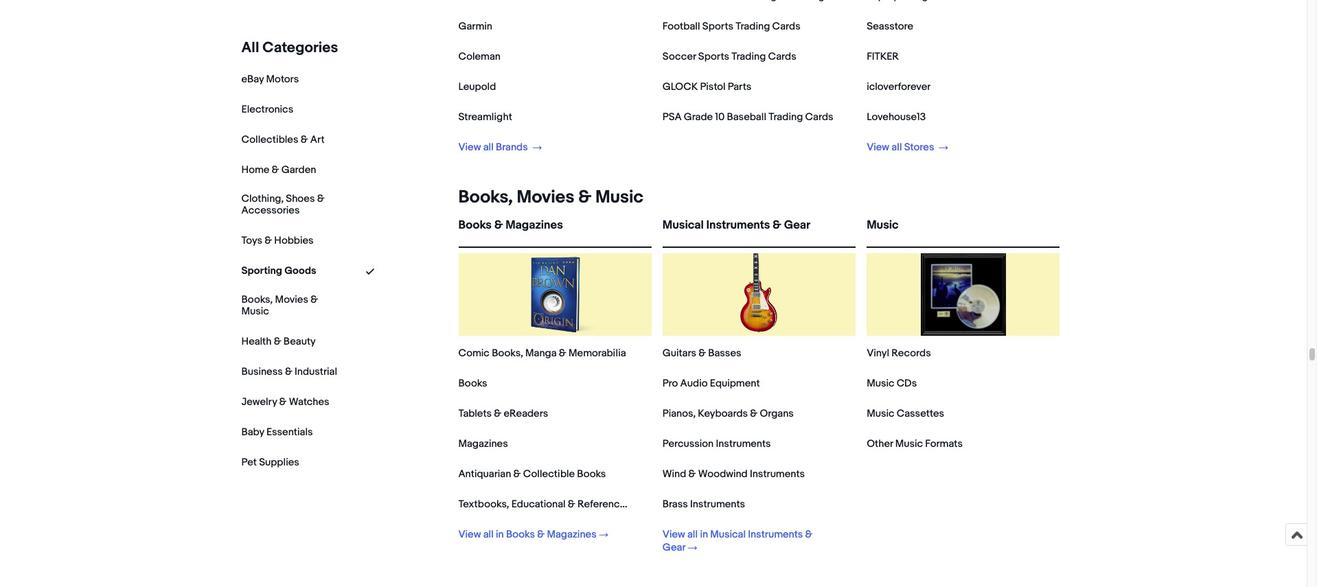 Task type: locate. For each thing, give the bounding box(es) containing it.
stores
[[904, 141, 934, 154]]

electronics link
[[241, 103, 293, 116]]

0 horizontal spatial musical
[[663, 218, 704, 232]]

instruments
[[706, 218, 770, 232], [716, 438, 771, 451], [750, 468, 805, 481], [690, 498, 745, 511], [748, 528, 803, 541]]

glock pistol parts link
[[663, 80, 752, 93]]

0 vertical spatial books, movies & music
[[458, 187, 643, 208]]

toys & hobbies link
[[241, 234, 314, 247]]

in inside view all in musical instruments & gear
[[700, 528, 708, 541]]

books, right comic
[[492, 347, 523, 360]]

comic books, manga & memorabilia
[[458, 347, 626, 360]]

instruments for brass instruments
[[690, 498, 745, 511]]

0 vertical spatial books,
[[458, 187, 513, 208]]

garden
[[281, 163, 316, 177]]

pet supplies link
[[241, 456, 299, 469]]

pet
[[241, 456, 257, 469]]

instruments for musical instruments & gear
[[706, 218, 770, 232]]

view for view all in books & magazines
[[458, 528, 481, 541]]

books, up books & magazines
[[458, 187, 513, 208]]

books link
[[458, 377, 487, 390]]

tablets & ereaders link
[[458, 407, 548, 420]]

gear
[[784, 218, 811, 232], [663, 541, 686, 554]]

collectibles & art
[[241, 133, 325, 146]]

view down brass
[[663, 528, 685, 541]]

pianos,
[[663, 407, 696, 420]]

all
[[483, 141, 494, 154], [892, 141, 902, 154], [483, 528, 494, 541], [687, 528, 698, 541]]

1 vertical spatial books, movies & music link
[[241, 293, 338, 318]]

business & industrial
[[241, 365, 337, 378]]

essentials
[[266, 426, 313, 439]]

all left stores in the right top of the page
[[892, 141, 902, 154]]

trading up the parts
[[732, 50, 766, 63]]

antiquarian & collectible books link
[[458, 468, 606, 481]]

1 horizontal spatial musical
[[710, 528, 746, 541]]

1 vertical spatial movies
[[275, 293, 308, 306]]

& inside books, movies & music
[[311, 293, 318, 306]]

0 vertical spatial sports
[[703, 20, 734, 33]]

view inside view all in musical instruments & gear
[[663, 528, 685, 541]]

manga
[[525, 347, 557, 360]]

music cassettes link
[[867, 407, 944, 420]]

0 vertical spatial gear
[[784, 218, 811, 232]]

wind & woodwind instruments link
[[663, 468, 805, 481]]

view all stores link
[[867, 141, 948, 154]]

all for view all brands
[[483, 141, 494, 154]]

supplies
[[259, 456, 299, 469]]

collectibles
[[241, 133, 298, 146]]

1 vertical spatial cards
[[768, 50, 796, 63]]

fitker
[[867, 50, 899, 63]]

0 vertical spatial magazines
[[506, 218, 563, 232]]

psa
[[663, 111, 682, 124]]

all inside view all in musical instruments & gear
[[687, 528, 698, 541]]

all down brass instruments link
[[687, 528, 698, 541]]

reference
[[578, 498, 626, 511]]

0 vertical spatial cards
[[772, 20, 801, 33]]

0 horizontal spatial movies
[[275, 293, 308, 306]]

clothing, shoes & accessories link
[[241, 192, 338, 217]]

accessories
[[241, 204, 300, 217]]

textbooks, educational & reference books
[[458, 498, 657, 511]]

view down lovehouse13 link
[[867, 141, 889, 154]]

books & magazines image
[[514, 253, 596, 336]]

trading for soccer sports trading cards
[[732, 50, 766, 63]]

0 vertical spatial trading
[[736, 20, 770, 33]]

view all in musical instruments & gear
[[663, 528, 813, 554]]

1 horizontal spatial movies
[[517, 187, 574, 208]]

cards
[[772, 20, 801, 33], [768, 50, 796, 63], [805, 111, 834, 124]]

movies down goods
[[275, 293, 308, 306]]

home & garden link
[[241, 163, 316, 177]]

1 in from the left
[[496, 528, 504, 541]]

collectible
[[523, 468, 575, 481]]

psa grade 10 baseball trading cards
[[663, 111, 834, 124]]

0 vertical spatial musical
[[663, 218, 704, 232]]

sports up soccer sports trading cards link
[[703, 20, 734, 33]]

in down 'brass instruments'
[[700, 528, 708, 541]]

music cds link
[[867, 377, 917, 390]]

cards for football sports trading cards
[[772, 20, 801, 33]]

pro
[[663, 377, 678, 390]]

pro audio equipment link
[[663, 377, 760, 390]]

& inside 'link'
[[494, 218, 503, 232]]

magazines inside 'link'
[[506, 218, 563, 232]]

10
[[715, 111, 725, 124]]

view
[[458, 141, 481, 154], [867, 141, 889, 154], [458, 528, 481, 541], [663, 528, 685, 541]]

1 vertical spatial sports
[[698, 50, 729, 63]]

1 vertical spatial musical
[[710, 528, 746, 541]]

view down textbooks,
[[458, 528, 481, 541]]

all categories
[[241, 39, 338, 57]]

1 horizontal spatial gear
[[784, 218, 811, 232]]

comic
[[458, 347, 490, 360]]

view all in books & magazines link
[[458, 528, 609, 541]]

icloverforever link
[[867, 80, 931, 93]]

jewelry
[[241, 395, 277, 408]]

art
[[310, 133, 325, 146]]

wind
[[663, 468, 686, 481]]

guitars & basses link
[[663, 347, 741, 360]]

books, movies & music down "sporting goods" link
[[241, 293, 318, 318]]

football
[[663, 20, 700, 33]]

clothing,
[[241, 192, 284, 205]]

sporting goods
[[241, 264, 316, 277]]

0 horizontal spatial books, movies & music link
[[241, 293, 338, 318]]

musical
[[663, 218, 704, 232], [710, 528, 746, 541]]

view all stores
[[867, 141, 937, 154]]

1 horizontal spatial books, movies & music
[[458, 187, 643, 208]]

trading for football sports trading cards
[[736, 20, 770, 33]]

football sports trading cards link
[[663, 20, 801, 33]]

guitars & basses
[[663, 347, 741, 360]]

books, movies & music link
[[453, 187, 643, 208], [241, 293, 338, 318]]

1 horizontal spatial books, movies & music link
[[453, 187, 643, 208]]

2 vertical spatial cards
[[805, 111, 834, 124]]

organs
[[760, 407, 794, 420]]

seasstore
[[867, 20, 914, 33]]

&
[[301, 133, 308, 146], [272, 163, 279, 177], [578, 187, 592, 208], [317, 192, 325, 205], [494, 218, 503, 232], [773, 218, 782, 232], [265, 234, 272, 247], [311, 293, 318, 306], [274, 335, 281, 348], [559, 347, 566, 360], [699, 347, 706, 360], [285, 365, 292, 378], [279, 395, 287, 408], [494, 407, 502, 420], [750, 407, 758, 420], [513, 468, 521, 481], [689, 468, 696, 481], [568, 498, 575, 511], [537, 528, 545, 541], [805, 528, 813, 541]]

ereaders
[[504, 407, 548, 420]]

magazines
[[506, 218, 563, 232], [458, 438, 508, 451], [547, 528, 597, 541]]

view all in books & magazines
[[458, 528, 597, 541]]

books, movies & music up books & magazines 'link'
[[458, 187, 643, 208]]

musical inside view all in musical instruments & gear
[[710, 528, 746, 541]]

trading right baseball
[[769, 111, 803, 124]]

movies up books & magazines 'link'
[[517, 187, 574, 208]]

sports up the pistol
[[698, 50, 729, 63]]

2 in from the left
[[700, 528, 708, 541]]

books, movies & music link up books & magazines 'link'
[[453, 187, 643, 208]]

grade
[[684, 111, 713, 124]]

view down streamlight at the top
[[458, 141, 481, 154]]

books, down sporting
[[241, 293, 273, 306]]

books, movies & music
[[458, 187, 643, 208], [241, 293, 318, 318]]

comic books, manga & memorabilia link
[[458, 347, 626, 360]]

toys & hobbies
[[241, 234, 314, 247]]

parts
[[728, 80, 752, 93]]

1 vertical spatial gear
[[663, 541, 686, 554]]

1 vertical spatial trading
[[732, 50, 766, 63]]

streamlight link
[[458, 111, 512, 124]]

health & beauty link
[[241, 335, 316, 348]]

2 vertical spatial books,
[[492, 347, 523, 360]]

trading up soccer sports trading cards link
[[736, 20, 770, 33]]

formats
[[925, 438, 963, 451]]

0 vertical spatial movies
[[517, 187, 574, 208]]

0 vertical spatial books, movies & music link
[[453, 187, 643, 208]]

0 horizontal spatial gear
[[663, 541, 686, 554]]

guitars
[[663, 347, 696, 360]]

books, movies & music link down sporting goods on the left top
[[241, 293, 338, 318]]

1 vertical spatial books,
[[241, 293, 273, 306]]

ebay motors link
[[241, 73, 299, 86]]

movies
[[517, 187, 574, 208], [275, 293, 308, 306]]

all left brands
[[483, 141, 494, 154]]

view for view all brands
[[458, 141, 481, 154]]

1 horizontal spatial in
[[700, 528, 708, 541]]

tablets & ereaders
[[458, 407, 548, 420]]

in down textbooks,
[[496, 528, 504, 541]]

all down textbooks,
[[483, 528, 494, 541]]

tablets
[[458, 407, 492, 420]]

electronics
[[241, 103, 293, 116]]

sports for football
[[703, 20, 734, 33]]

1 vertical spatial books, movies & music
[[241, 293, 318, 318]]

gear inside view all in musical instruments & gear
[[663, 541, 686, 554]]

leupold
[[458, 80, 496, 93]]

instruments for percussion instruments
[[716, 438, 771, 451]]

0 horizontal spatial in
[[496, 528, 504, 541]]



Task type: vqa. For each thing, say whether or not it's contained in the screenshot.
"Amp"
no



Task type: describe. For each thing, give the bounding box(es) containing it.
health & beauty
[[241, 335, 316, 348]]

business & industrial link
[[241, 365, 337, 378]]

ebay
[[241, 73, 264, 86]]

percussion
[[663, 438, 714, 451]]

goods
[[284, 264, 316, 277]]

glock
[[663, 80, 698, 93]]

cards for soccer sports trading cards
[[768, 50, 796, 63]]

& inside view all in musical instruments & gear
[[805, 528, 813, 541]]

audio
[[680, 377, 708, 390]]

pistol
[[700, 80, 726, 93]]

brass instruments
[[663, 498, 745, 511]]

watches
[[289, 395, 329, 408]]

all
[[241, 39, 259, 57]]

leupold link
[[458, 80, 496, 93]]

baseball
[[727, 111, 767, 124]]

memorabilia
[[569, 347, 626, 360]]

cassettes
[[897, 407, 944, 420]]

seasstore link
[[867, 20, 914, 33]]

health
[[241, 335, 272, 348]]

woodwind
[[698, 468, 748, 481]]

toys
[[241, 234, 262, 247]]

home
[[241, 163, 269, 177]]

educational
[[512, 498, 566, 511]]

textbooks, educational & reference books link
[[458, 498, 657, 511]]

music cds
[[867, 377, 917, 390]]

coleman
[[458, 50, 501, 63]]

view for view all in musical instruments & gear
[[663, 528, 685, 541]]

collectibles & art link
[[241, 133, 325, 146]]

1 vertical spatial magazines
[[458, 438, 508, 451]]

streamlight
[[458, 111, 512, 124]]

sporting
[[241, 264, 282, 277]]

view all brands link
[[458, 141, 542, 154]]

other music formats
[[867, 438, 963, 451]]

in for instruments
[[700, 528, 708, 541]]

soccer sports trading cards link
[[663, 50, 796, 63]]

beauty
[[284, 335, 316, 348]]

basses
[[708, 347, 741, 360]]

pro audio equipment
[[663, 377, 760, 390]]

0 horizontal spatial books, movies & music
[[241, 293, 318, 318]]

musical instruments & gear link
[[663, 218, 856, 244]]

cds
[[897, 377, 917, 390]]

lovehouse13
[[867, 111, 926, 124]]

view for view all stores
[[867, 141, 889, 154]]

music cassettes
[[867, 407, 944, 420]]

clothing, shoes & accessories
[[241, 192, 325, 217]]

jewelry & watches link
[[241, 395, 329, 408]]

musical instruments & gear image
[[718, 253, 801, 336]]

garmin link
[[458, 20, 492, 33]]

in for &
[[496, 528, 504, 541]]

2 vertical spatial trading
[[769, 111, 803, 124]]

view all in musical instruments & gear link
[[663, 528, 837, 554]]

other
[[867, 438, 893, 451]]

vinyl records
[[867, 347, 931, 360]]

view all brands
[[458, 141, 530, 154]]

pianos, keyboards & organs
[[663, 407, 794, 420]]

music image
[[921, 253, 1006, 336]]

wind & woodwind instruments
[[663, 468, 805, 481]]

baby
[[241, 426, 264, 439]]

books inside 'link'
[[458, 218, 492, 232]]

soccer
[[663, 50, 696, 63]]

percussion instruments
[[663, 438, 771, 451]]

instruments inside view all in musical instruments & gear
[[748, 528, 803, 541]]

baby essentials
[[241, 426, 313, 439]]

jewelry & watches
[[241, 395, 329, 408]]

shoes
[[286, 192, 315, 205]]

all for view all stores
[[892, 141, 902, 154]]

categories
[[263, 39, 338, 57]]

vinyl records link
[[867, 347, 931, 360]]

business
[[241, 365, 283, 378]]

pianos, keyboards & organs link
[[663, 407, 794, 420]]

hobbies
[[274, 234, 314, 247]]

brands
[[496, 141, 528, 154]]

all for view all in musical instruments & gear
[[687, 528, 698, 541]]

baby essentials link
[[241, 426, 313, 439]]

2 vertical spatial magazines
[[547, 528, 597, 541]]

& inside clothing, shoes & accessories
[[317, 192, 325, 205]]

antiquarian
[[458, 468, 511, 481]]

coleman link
[[458, 50, 501, 63]]

icloverforever
[[867, 80, 931, 93]]

industrial
[[295, 365, 337, 378]]

equipment
[[710, 377, 760, 390]]

brass
[[663, 498, 688, 511]]

music link
[[867, 218, 1060, 244]]

sporting goods link
[[241, 264, 316, 277]]

keyboards
[[698, 407, 748, 420]]

pet supplies
[[241, 456, 299, 469]]

all for view all in books & magazines
[[483, 528, 494, 541]]

psa grade 10 baseball trading cards link
[[663, 111, 834, 124]]

home & garden
[[241, 163, 316, 177]]

sports for soccer
[[698, 50, 729, 63]]



